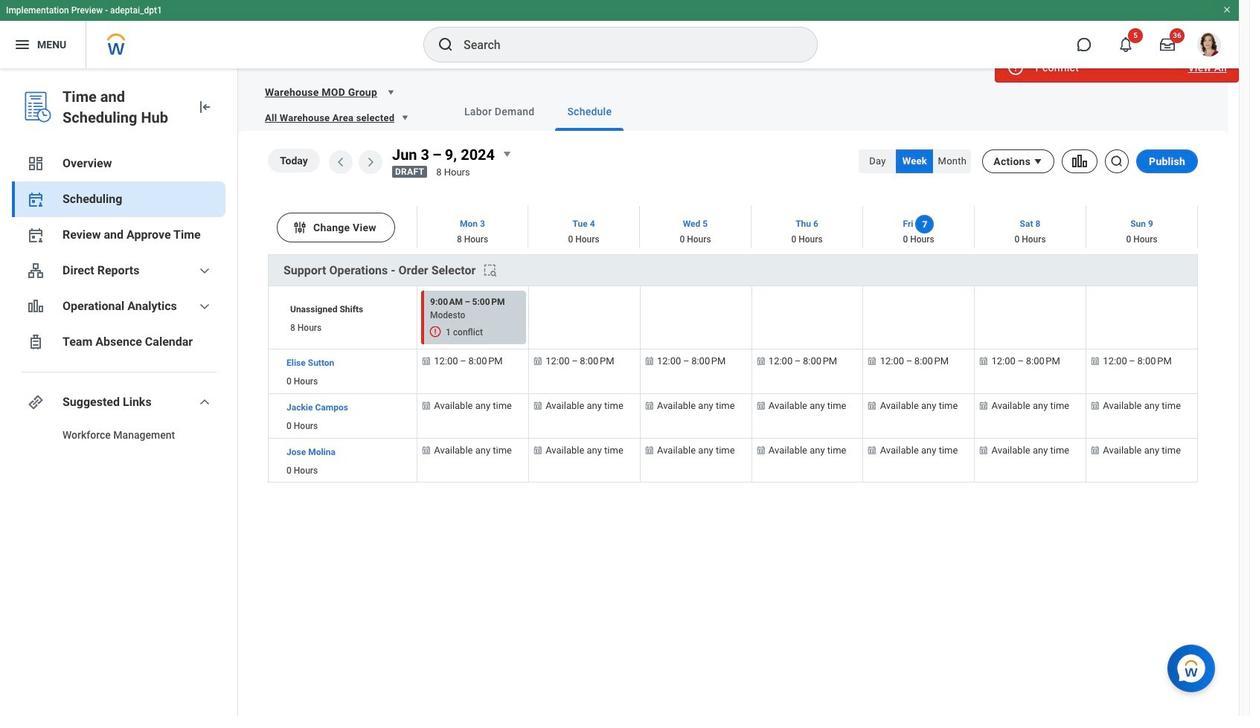 Task type: locate. For each thing, give the bounding box(es) containing it.
show additional shifts image
[[483, 263, 498, 278]]

justify image
[[13, 36, 31, 54]]

1 vertical spatial search image
[[1110, 154, 1125, 169]]

1 vertical spatial chevron down small image
[[196, 394, 214, 412]]

1 horizontal spatial caret down small image
[[498, 145, 516, 163]]

show additional shifts element
[[483, 263, 498, 278]]

tab panel
[[238, 131, 1228, 517]]

0 vertical spatial chevron down small image
[[196, 262, 214, 280]]

1 vertical spatial calendar user solid image
[[27, 226, 45, 244]]

search image
[[437, 36, 455, 54], [1110, 154, 1125, 169]]

2 chevron down small image from the top
[[196, 394, 214, 412]]

calendar user solid image up view team icon
[[27, 226, 45, 244]]

task timeoff image
[[27, 333, 45, 351]]

Search Workday  search field
[[464, 28, 787, 61]]

inbox large image
[[1160, 37, 1175, 52]]

transformation import image
[[196, 98, 214, 116]]

banner
[[0, 0, 1239, 68]]

profile logan mcneil image
[[1198, 33, 1221, 60]]

chevron down small image for link image
[[196, 394, 214, 412]]

0 horizontal spatial caret down small image
[[398, 110, 413, 125]]

1 vertical spatial caret down small image
[[498, 145, 516, 163]]

1 horizontal spatial search image
[[1110, 154, 1125, 169]]

calendar user solid image down dashboard "image" at the top left of the page
[[27, 191, 45, 208]]

calendar user solid image
[[27, 191, 45, 208], [27, 226, 45, 244]]

0 vertical spatial calendar user solid image
[[27, 191, 45, 208]]

view team image
[[27, 262, 45, 280]]

calendar alt image
[[533, 357, 543, 366], [756, 357, 766, 366], [979, 357, 989, 366], [1090, 357, 1100, 366], [533, 401, 543, 411], [644, 401, 654, 411], [756, 401, 766, 411], [867, 401, 877, 411], [979, 401, 989, 411], [1090, 401, 1100, 411], [533, 446, 543, 456], [756, 446, 766, 456], [867, 446, 877, 456], [979, 446, 989, 456]]

caret down small image
[[398, 110, 413, 125], [498, 145, 516, 163]]

calendar alt image
[[421, 357, 431, 366], [644, 357, 654, 366], [867, 357, 877, 366], [421, 401, 431, 411], [421, 446, 431, 456], [644, 446, 654, 456], [1090, 446, 1100, 456]]

notifications large image
[[1119, 37, 1134, 52]]

chevron down small image
[[196, 262, 214, 280], [196, 394, 214, 412]]

exclamation circle image
[[1007, 59, 1025, 77], [429, 326, 442, 339]]

0 horizontal spatial exclamation circle image
[[429, 326, 442, 339]]

tab list
[[423, 92, 1210, 131]]

0 vertical spatial caret down small image
[[398, 110, 413, 125]]

chevron right small image
[[362, 153, 380, 171]]

close environment banner image
[[1223, 5, 1232, 14]]

navigation pane region
[[0, 68, 238, 717]]

1 horizontal spatial exclamation circle image
[[1007, 59, 1025, 77]]

chart image
[[27, 298, 45, 316]]

chart image
[[1071, 153, 1089, 170]]

1 chevron down small image from the top
[[196, 262, 214, 280]]

0 vertical spatial search image
[[437, 36, 455, 54]]



Task type: describe. For each thing, give the bounding box(es) containing it.
caret down small image
[[383, 85, 398, 100]]

chevron down small image for view team icon
[[196, 262, 214, 280]]

chevron left small image
[[332, 153, 350, 171]]

time and scheduling hub element
[[63, 86, 184, 128]]

caret down image
[[1032, 154, 1045, 169]]

link image
[[27, 394, 45, 412]]

0 horizontal spatial search image
[[437, 36, 455, 54]]

2 calendar user solid image from the top
[[27, 226, 45, 244]]

dashboard image
[[27, 155, 45, 173]]

0 vertical spatial exclamation circle image
[[1007, 59, 1025, 77]]

1 calendar user solid image from the top
[[27, 191, 45, 208]]

chevron down small image
[[196, 298, 214, 316]]

configure image
[[292, 220, 307, 235]]

1 vertical spatial exclamation circle image
[[429, 326, 442, 339]]



Task type: vqa. For each thing, say whether or not it's contained in the screenshot.
chevron down small image for The Link "icon"
yes



